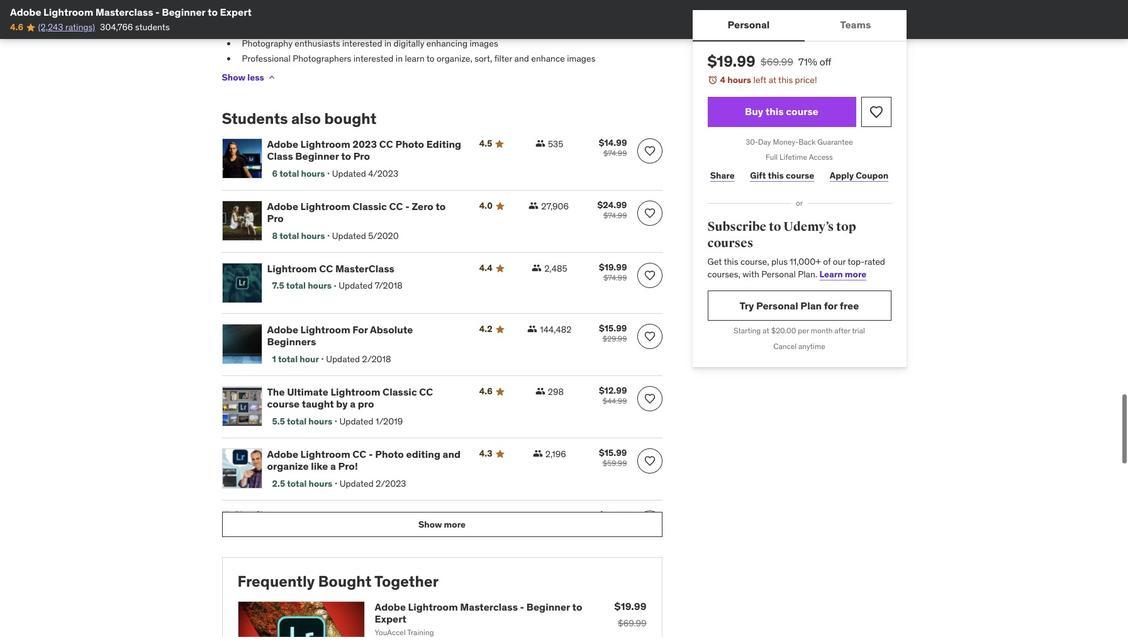 Task type: locate. For each thing, give the bounding box(es) containing it.
together
[[374, 572, 439, 592]]

rated
[[865, 256, 886, 268]]

4.6 up 4.3
[[479, 386, 493, 397]]

the ultimate lightroom classic cc course taught by a pro
[[267, 386, 433, 411]]

lightroom down also
[[301, 138, 350, 151]]

$74.99 inside $14.99 $74.99
[[604, 149, 627, 158]]

updated down pro
[[340, 416, 374, 427]]

updated down adobe lightroom classic cc - zero to pro
[[332, 230, 366, 241]]

adobe up (2,243
[[10, 6, 41, 18]]

0 horizontal spatial expert
[[220, 6, 252, 18]]

to inside photography enthusiasts interested in digitally enhancing images professional photographers interested in learn to organize, sort, filter and enhance images
[[427, 53, 435, 64]]

starting at $20.00 per month after trial cancel anytime
[[734, 326, 865, 351]]

absolute right for
[[370, 324, 413, 336]]

2 vertical spatial wishlist image
[[644, 455, 656, 468]]

total for adobe lightroom for absolute beginners
[[278, 353, 298, 365]]

adobe down together
[[375, 601, 406, 614]]

absolute down 2/2023
[[368, 511, 411, 523]]

lightroom for adobe lightroom classic cc - zero to pro link
[[301, 200, 350, 213]]

1 horizontal spatial beginners
[[413, 511, 463, 523]]

lightroom inside adobe lightroom classic cc - zero to pro
[[301, 200, 350, 213]]

0 vertical spatial absolute
[[370, 324, 413, 336]]

course up the 5.5
[[267, 398, 300, 411]]

1 vertical spatial $69.99
[[618, 618, 647, 629]]

3 wishlist image from the top
[[644, 455, 656, 468]]

this right buy
[[766, 105, 784, 118]]

xsmall image for lightroom cc masterclass
[[532, 263, 542, 273]]

beginner
[[162, 6, 206, 18], [295, 150, 339, 163], [527, 601, 570, 614]]

$14.99 $74.99
[[599, 137, 627, 158]]

1 horizontal spatial pro
[[353, 150, 370, 163]]

adobe lightroom cc - photo editing and organize like a pro! link
[[267, 448, 464, 473]]

absolute
[[370, 324, 413, 336], [368, 511, 411, 523]]

$69.99 inside $19.99 $69.99 71% off
[[761, 55, 794, 68]]

1 vertical spatial $19.99
[[599, 262, 627, 273]]

adobe for adobe lightroom for absolute beginners link on the bottom left of page
[[267, 511, 298, 523]]

xsmall image for the ultimate lightroom classic cc course taught by a pro
[[535, 387, 546, 397]]

hour
[[300, 353, 319, 365]]

0 vertical spatial a
[[350, 398, 356, 411]]

7.5
[[272, 280, 284, 292]]

1 vertical spatial pro
[[267, 212, 284, 225]]

beginners for adobe lightroom for absolute beginners
[[267, 336, 316, 348]]

updated for cc
[[340, 478, 374, 489]]

our
[[833, 256, 846, 268]]

$15.99 down "$44.99"
[[599, 448, 627, 459]]

0 vertical spatial course
[[786, 105, 819, 118]]

tab list containing personal
[[693, 10, 907, 42]]

207
[[548, 511, 564, 522]]

1 vertical spatial expert
[[375, 613, 407, 626]]

course
[[786, 105, 819, 118], [786, 170, 815, 181], [267, 398, 300, 411]]

for left free
[[824, 299, 838, 312]]

2 $74.99 from the top
[[603, 211, 627, 220]]

1 vertical spatial beginners
[[413, 511, 463, 523]]

2 vertical spatial $19.99
[[615, 600, 647, 613]]

$74.99 up $19.99 $74.99
[[603, 211, 627, 220]]

top
[[836, 219, 856, 235]]

0 horizontal spatial pro
[[267, 212, 284, 225]]

0 horizontal spatial $69.99
[[618, 618, 647, 629]]

4.2
[[479, 324, 493, 335]]

4.6 right show more
[[479, 511, 493, 522]]

$44.99
[[603, 397, 627, 406]]

4 hours left at this price!
[[720, 74, 817, 86]]

xsmall image right the less
[[267, 73, 277, 83]]

cc left zero
[[389, 200, 403, 213]]

updated down adobe lightroom for absolute beginners
[[326, 353, 360, 365]]

adobe inside "adobe lightroom cc - photo editing and organize like a pro!"
[[267, 448, 298, 461]]

2 vertical spatial $15.99
[[599, 510, 627, 521]]

gift
[[750, 170, 766, 181]]

lightroom down together
[[408, 601, 458, 614]]

photo for editing
[[375, 448, 404, 461]]

xsmall image
[[267, 73, 277, 83], [536, 139, 546, 149], [532, 263, 542, 273], [528, 324, 538, 334], [535, 387, 546, 397], [536, 511, 546, 521]]

xsmall image left 535
[[536, 139, 546, 149]]

- inside "adobe lightroom cc - photo editing and organize like a pro!"
[[369, 448, 373, 461]]

lightroom up (2,243 ratings)
[[43, 6, 93, 18]]

wishlist image right $59.99
[[644, 455, 656, 468]]

tab list
[[693, 10, 907, 42]]

this for get
[[724, 256, 739, 268]]

interested up photographers
[[342, 38, 382, 49]]

0 vertical spatial wishlist image
[[644, 145, 656, 158]]

total right 7.5
[[286, 280, 306, 292]]

personal inside try personal plan for free link
[[757, 299, 799, 312]]

absolute for for
[[370, 324, 413, 336]]

0 horizontal spatial for
[[353, 511, 366, 523]]

total right 2.5
[[287, 478, 307, 489]]

pro inside adobe lightroom classic cc - zero to pro
[[267, 212, 284, 225]]

0 horizontal spatial show
[[222, 72, 245, 83]]

course down "lifetime" at top
[[786, 170, 815, 181]]

udemy's
[[784, 219, 834, 235]]

xsmall image left the 298
[[535, 387, 546, 397]]

cc right 2023
[[379, 138, 393, 151]]

4.4
[[479, 263, 493, 274]]

trial
[[852, 326, 865, 336]]

personal up $19.99 $69.99 71% off
[[728, 19, 770, 31]]

lightroom inside the ultimate lightroom classic cc course taught by a pro
[[331, 386, 380, 399]]

beginner inside adobe lightroom masterclass - beginner to expert
[[527, 601, 570, 614]]

classic up updated 5/2020
[[353, 200, 387, 213]]

total for the ultimate lightroom classic cc course taught by a pro
[[287, 416, 307, 427]]

pro up 8
[[267, 212, 284, 225]]

cc
[[379, 138, 393, 151], [389, 200, 403, 213], [319, 263, 333, 275], [419, 386, 433, 399], [353, 448, 367, 461]]

1 vertical spatial classic
[[383, 386, 417, 399]]

adobe up 1
[[267, 324, 298, 336]]

and right "editing"
[[443, 448, 461, 461]]

0 vertical spatial masterclass
[[96, 6, 153, 18]]

adobe inside adobe lightroom for absolute beginners
[[267, 324, 298, 336]]

1 vertical spatial images
[[567, 53, 596, 64]]

ratings)
[[65, 22, 95, 33]]

beginners inside adobe lightroom for absolute beginners
[[267, 336, 316, 348]]

2 vertical spatial $74.99
[[604, 273, 627, 283]]

1 horizontal spatial in
[[396, 53, 403, 64]]

photo up 2/2023
[[375, 448, 404, 461]]

hours down like
[[309, 478, 333, 489]]

interested
[[342, 38, 382, 49], [354, 53, 394, 64]]

1 horizontal spatial show
[[418, 519, 442, 530]]

0 vertical spatial beginner
[[162, 6, 206, 18]]

1 vertical spatial for
[[353, 511, 366, 523]]

4.6 left (2,243
[[10, 22, 23, 33]]

updated down masterclass
[[339, 280, 373, 292]]

total for adobe lightroom cc - photo editing and organize like a pro!
[[287, 478, 307, 489]]

wishlist image
[[869, 104, 884, 119], [644, 207, 656, 220], [644, 270, 656, 282], [644, 393, 656, 405]]

0 horizontal spatial beginners
[[267, 336, 316, 348]]

1 vertical spatial personal
[[762, 269, 796, 280]]

buy this course
[[745, 105, 819, 118]]

at inside starting at $20.00 per month after trial cancel anytime
[[763, 326, 770, 336]]

courses,
[[708, 269, 741, 280]]

298
[[548, 387, 564, 398]]

alarm image
[[708, 75, 718, 85]]

lightroom down 2.5 total hours
[[301, 511, 350, 523]]

0 horizontal spatial beginner
[[162, 6, 206, 18]]

$15.99 down $19.99 $74.99
[[599, 323, 627, 334]]

lightroom inside "adobe lightroom 2023 cc photo editing class beginner to pro"
[[301, 138, 350, 151]]

hours right 4
[[728, 74, 752, 86]]

this inside buy this course button
[[766, 105, 784, 118]]

lightroom for adobe lightroom for absolute beginners link
[[301, 324, 350, 336]]

by
[[336, 398, 348, 411]]

0 vertical spatial $19.99
[[708, 52, 756, 71]]

1 horizontal spatial expert
[[375, 613, 407, 626]]

this inside gift this course link
[[768, 170, 784, 181]]

a right like
[[330, 460, 336, 473]]

lightroom up 2.5 total hours
[[301, 448, 350, 461]]

hours right 6
[[301, 168, 325, 179]]

xsmall image left the 2,196
[[533, 449, 543, 459]]

-
[[155, 6, 160, 18], [405, 200, 410, 213], [369, 448, 373, 461], [520, 601, 524, 614]]

top-
[[848, 256, 865, 268]]

0 vertical spatial interested
[[342, 38, 382, 49]]

in left digitally
[[385, 38, 392, 49]]

lightroom inside "adobe lightroom cc - photo editing and organize like a pro!"
[[301, 448, 350, 461]]

1 vertical spatial at
[[763, 326, 770, 336]]

teams
[[841, 19, 871, 31]]

1 wishlist image from the top
[[644, 145, 656, 158]]

xsmall image for to
[[529, 201, 539, 211]]

1 vertical spatial photo
[[375, 448, 404, 461]]

wishlist image right $14.99 $74.99
[[644, 145, 656, 158]]

updated
[[332, 168, 366, 179], [332, 230, 366, 241], [339, 280, 373, 292], [326, 353, 360, 365], [340, 416, 374, 427], [340, 478, 374, 489]]

8
[[272, 230, 278, 241]]

$15.99 down $59.99
[[599, 510, 627, 521]]

adobe lightroom for absolute beginners
[[267, 511, 463, 523]]

this inside the get this course, plus 11,000+ of our top-rated courses, with personal plan.
[[724, 256, 739, 268]]

xsmall image
[[529, 201, 539, 211], [533, 449, 543, 459]]

updated down "adobe lightroom 2023 cc photo editing class beginner to pro"
[[332, 168, 366, 179]]

0 vertical spatial in
[[385, 38, 392, 49]]

535
[[548, 139, 563, 150]]

2.5
[[272, 478, 285, 489]]

gift this course link
[[748, 163, 817, 188]]

for down updated 2/2023
[[353, 511, 366, 523]]

in left learn
[[396, 53, 403, 64]]

at right left at the top right of page
[[769, 74, 777, 86]]

get this course, plus 11,000+ of our top-rated courses, with personal plan.
[[708, 256, 886, 280]]

show more
[[418, 519, 466, 530]]

show up together
[[418, 519, 442, 530]]

1 vertical spatial show
[[418, 519, 442, 530]]

0 vertical spatial expert
[[220, 6, 252, 18]]

0 vertical spatial more
[[845, 269, 867, 280]]

xsmall image left 144,482 on the bottom of page
[[528, 324, 538, 334]]

2 vertical spatial personal
[[757, 299, 799, 312]]

course inside button
[[786, 105, 819, 118]]

cc right pro
[[419, 386, 433, 399]]

1 total hour
[[272, 353, 319, 365]]

this right gift
[[768, 170, 784, 181]]

classic inside the ultimate lightroom classic cc course taught by a pro
[[383, 386, 417, 399]]

pro up updated 4/2023
[[353, 150, 370, 163]]

1 vertical spatial absolute
[[368, 511, 411, 523]]

0 vertical spatial personal
[[728, 19, 770, 31]]

1 horizontal spatial $69.99
[[761, 55, 794, 68]]

cc up updated 2/2023
[[353, 448, 367, 461]]

3 $74.99 from the top
[[604, 273, 627, 283]]

interested left learn
[[354, 53, 394, 64]]

hours down lightroom cc masterclass
[[308, 280, 332, 292]]

classic up the 1/2019
[[383, 386, 417, 399]]

organize,
[[437, 53, 473, 64]]

$74.99 up $15.99 $29.99
[[604, 273, 627, 283]]

more
[[845, 269, 867, 280], [444, 519, 466, 530]]

0 horizontal spatial and
[[443, 448, 461, 461]]

0 vertical spatial for
[[824, 299, 838, 312]]

0 vertical spatial $69.99
[[761, 55, 794, 68]]

and right "filter"
[[515, 53, 529, 64]]

$15.99 for adobe lightroom for absolute beginners
[[599, 323, 627, 334]]

a
[[350, 398, 356, 411], [330, 460, 336, 473]]

adobe up 8
[[267, 200, 298, 213]]

0 horizontal spatial adobe lightroom masterclass - beginner to expert
[[10, 6, 252, 18]]

1 vertical spatial wishlist image
[[644, 331, 656, 343]]

1 horizontal spatial beginner
[[295, 150, 339, 163]]

learn
[[405, 53, 425, 64]]

a right by
[[350, 398, 356, 411]]

show for show more
[[418, 519, 442, 530]]

adobe inside "adobe lightroom 2023 cc photo editing class beginner to pro"
[[267, 138, 298, 151]]

0 horizontal spatial images
[[470, 38, 498, 49]]

1 vertical spatial beginner
[[295, 150, 339, 163]]

1 vertical spatial and
[[443, 448, 461, 461]]

expert up photography
[[220, 6, 252, 18]]

1 vertical spatial adobe lightroom masterclass - beginner to expert
[[375, 601, 582, 626]]

and inside photography enthusiasts interested in digitally enhancing images professional photographers interested in learn to organize, sort, filter and enhance images
[[515, 53, 529, 64]]

1 vertical spatial masterclass
[[460, 601, 518, 614]]

hours down taught
[[309, 416, 332, 427]]

1 vertical spatial xsmall image
[[533, 449, 543, 459]]

photo left editing
[[396, 138, 424, 151]]

$19.99 for $19.99 $69.99
[[615, 600, 647, 613]]

masterclass
[[335, 263, 395, 275]]

course for gift this course
[[786, 170, 815, 181]]

class
[[267, 150, 293, 163]]

total right the 5.5
[[287, 416, 307, 427]]

adobe up 6
[[267, 138, 298, 151]]

adobe inside adobe lightroom masterclass - beginner to expert
[[375, 601, 406, 614]]

professional
[[242, 53, 291, 64]]

total right 1
[[278, 353, 298, 365]]

images right enhance
[[567, 53, 596, 64]]

in
[[385, 38, 392, 49], [396, 53, 403, 64]]

0 horizontal spatial a
[[330, 460, 336, 473]]

xsmall image left 27,906
[[529, 201, 539, 211]]

images up sort,
[[470, 38, 498, 49]]

absolute inside adobe lightroom for absolute beginners
[[370, 324, 413, 336]]

$15.99
[[599, 323, 627, 334], [599, 448, 627, 459], [599, 510, 627, 521]]

pro
[[353, 150, 370, 163], [267, 212, 284, 225]]

lightroom up updated 1/2019
[[331, 386, 380, 399]]

0 vertical spatial xsmall image
[[529, 201, 539, 211]]

adobe up 2.5
[[267, 448, 298, 461]]

editing
[[406, 448, 441, 461]]

at left the $20.00
[[763, 326, 770, 336]]

2023
[[353, 138, 377, 151]]

masterclass inside adobe lightroom masterclass - beginner to expert
[[460, 601, 518, 614]]

1 horizontal spatial more
[[845, 269, 867, 280]]

1 horizontal spatial adobe lightroom masterclass - beginner to expert
[[375, 601, 582, 626]]

0 vertical spatial classic
[[353, 200, 387, 213]]

wishlist image for editing
[[644, 145, 656, 158]]

total right 8
[[280, 230, 299, 241]]

photo inside "adobe lightroom 2023 cc photo editing class beginner to pro"
[[396, 138, 424, 151]]

total for lightroom cc masterclass
[[286, 280, 306, 292]]

cc inside "adobe lightroom 2023 cc photo editing class beginner to pro"
[[379, 138, 393, 151]]

xsmall image left the 2,485
[[532, 263, 542, 273]]

1 vertical spatial a
[[330, 460, 336, 473]]

adobe inside adobe lightroom classic cc - zero to pro
[[267, 200, 298, 213]]

to
[[208, 6, 218, 18], [427, 53, 435, 64], [341, 150, 351, 163], [436, 200, 446, 213], [769, 219, 781, 235], [572, 601, 582, 614]]

lightroom inside adobe lightroom masterclass - beginner to expert
[[408, 601, 458, 614]]

0 vertical spatial and
[[515, 53, 529, 64]]

adobe lightroom masterclass - beginner to expert link
[[375, 601, 582, 626]]

enhancing
[[427, 38, 468, 49]]

5.5 total hours
[[272, 416, 332, 427]]

like
[[311, 460, 328, 473]]

lightroom up hour at the left bottom of the page
[[301, 324, 350, 336]]

0 horizontal spatial masterclass
[[96, 6, 153, 18]]

0 vertical spatial pro
[[353, 150, 370, 163]]

1 $15.99 from the top
[[599, 323, 627, 334]]

updated 5/2020
[[332, 230, 399, 241]]

updated 7/2018
[[339, 280, 403, 292]]

updated 2/2023
[[340, 478, 406, 489]]

xsmall image left 207
[[536, 511, 546, 521]]

$19.99 $74.99
[[599, 262, 627, 283]]

$74.99 up $24.99
[[604, 149, 627, 158]]

xsmall image for adobe lightroom for absolute beginners
[[528, 324, 538, 334]]

updated down pro!
[[340, 478, 374, 489]]

1 vertical spatial course
[[786, 170, 815, 181]]

11,000+
[[790, 256, 821, 268]]

adobe down 2.5
[[267, 511, 298, 523]]

1 vertical spatial 4.6
[[479, 386, 493, 397]]

1 horizontal spatial masterclass
[[460, 601, 518, 614]]

more for show more
[[444, 519, 466, 530]]

0 vertical spatial at
[[769, 74, 777, 86]]

adobe for adobe lightroom for absolute beginners link
[[267, 324, 298, 336]]

2 vertical spatial 4.6
[[479, 511, 493, 522]]

show
[[222, 72, 245, 83], [418, 519, 442, 530]]

photo
[[396, 138, 424, 151], [375, 448, 404, 461]]

this for gift
[[768, 170, 784, 181]]

hours up lightroom cc masterclass
[[301, 230, 325, 241]]

0 vertical spatial show
[[222, 72, 245, 83]]

0 vertical spatial photo
[[396, 138, 424, 151]]

0 vertical spatial $15.99
[[599, 323, 627, 334]]

71%
[[799, 55, 817, 68]]

2 $15.99 from the top
[[599, 448, 627, 459]]

expert down together
[[375, 613, 407, 626]]

$59.99
[[603, 459, 627, 468]]

show left the less
[[222, 72, 245, 83]]

wishlist image
[[644, 145, 656, 158], [644, 331, 656, 343], [644, 455, 656, 468]]

1 vertical spatial more
[[444, 519, 466, 530]]

this up courses,
[[724, 256, 739, 268]]

filter
[[494, 53, 512, 64]]

lightroom inside adobe lightroom for absolute beginners
[[301, 324, 350, 336]]

personal up the $20.00
[[757, 299, 799, 312]]

also
[[291, 109, 321, 129]]

this for buy
[[766, 105, 784, 118]]

lightroom up 8 total hours
[[301, 200, 350, 213]]

2 horizontal spatial beginner
[[527, 601, 570, 614]]

updated for lightroom
[[340, 416, 374, 427]]

2 vertical spatial beginner
[[527, 601, 570, 614]]

month
[[811, 326, 833, 336]]

photography enthusiasts interested in digitally enhancing images professional photographers interested in learn to organize, sort, filter and enhance images
[[242, 38, 596, 64]]

0 vertical spatial $74.99
[[604, 149, 627, 158]]

course up back
[[786, 105, 819, 118]]

1 $74.99 from the top
[[604, 149, 627, 158]]

1 horizontal spatial a
[[350, 398, 356, 411]]

1 horizontal spatial and
[[515, 53, 529, 64]]

4.6 for 298
[[479, 386, 493, 397]]

anytime
[[799, 342, 826, 351]]

$69.99 inside $19.99 $69.99
[[618, 618, 647, 629]]

lightroom for adobe lightroom masterclass - beginner to expert link
[[408, 601, 458, 614]]

frequently bought together
[[238, 572, 439, 592]]

4.6 for 207
[[479, 511, 493, 522]]

more inside button
[[444, 519, 466, 530]]

2 vertical spatial course
[[267, 398, 300, 411]]

photo inside "adobe lightroom cc - photo editing and organize like a pro!"
[[375, 448, 404, 461]]

0 horizontal spatial more
[[444, 519, 466, 530]]

2 wishlist image from the top
[[644, 331, 656, 343]]

0 vertical spatial images
[[470, 38, 498, 49]]

personal down plus
[[762, 269, 796, 280]]

a inside the ultimate lightroom classic cc course taught by a pro
[[350, 398, 356, 411]]

1 vertical spatial $74.99
[[603, 211, 627, 220]]

wishlist image right '$29.99'
[[644, 331, 656, 343]]

try personal plan for free link
[[708, 291, 892, 321]]

to inside adobe lightroom classic cc - zero to pro
[[436, 200, 446, 213]]

personal inside the get this course, plus 11,000+ of our top-rated courses, with personal plan.
[[762, 269, 796, 280]]

absolute for for
[[368, 511, 411, 523]]

buy
[[745, 105, 764, 118]]

4.6
[[10, 22, 23, 33], [479, 386, 493, 397], [479, 511, 493, 522]]

$74.99 for editing
[[604, 149, 627, 158]]

1 vertical spatial $15.99
[[599, 448, 627, 459]]

0 vertical spatial beginners
[[267, 336, 316, 348]]

$74.99 inside $24.99 $74.99
[[603, 211, 627, 220]]

total right 6
[[280, 168, 299, 179]]



Task type: describe. For each thing, give the bounding box(es) containing it.
adobe lightroom for absolute beginners link
[[267, 324, 464, 348]]

back
[[799, 137, 816, 146]]

zero
[[412, 200, 434, 213]]

enthusiasts
[[295, 38, 340, 49]]

1 horizontal spatial images
[[567, 53, 596, 64]]

0 vertical spatial adobe lightroom masterclass - beginner to expert
[[10, 6, 252, 18]]

for
[[353, 324, 368, 336]]

adobe lightroom 2023 cc photo editing class beginner to pro
[[267, 138, 461, 163]]

the ultimate lightroom classic cc course taught by a pro link
[[267, 386, 464, 411]]

$12.99
[[599, 385, 627, 397]]

$14.99
[[599, 137, 627, 149]]

lightroom for adobe lightroom cc - photo editing and organize like a pro! link at bottom
[[301, 448, 350, 461]]

1/2019
[[376, 416, 403, 427]]

$24.99 $74.99
[[598, 200, 627, 220]]

more for learn more
[[845, 269, 867, 280]]

xsmall image for adobe lightroom 2023 cc photo editing class beginner to pro
[[536, 139, 546, 149]]

cc inside the ultimate lightroom classic cc course taught by a pro
[[419, 386, 433, 399]]

2,196
[[546, 449, 566, 460]]

$74.99 inside $19.99 $74.99
[[604, 273, 627, 283]]

share
[[710, 170, 735, 181]]

frequently
[[238, 572, 315, 592]]

cancel
[[774, 342, 797, 351]]

total for adobe lightroom classic cc - zero to pro
[[280, 230, 299, 241]]

learn
[[820, 269, 843, 280]]

30-
[[746, 137, 758, 146]]

day
[[758, 137, 771, 146]]

coupon
[[856, 170, 889, 181]]

and inside "adobe lightroom cc - photo editing and organize like a pro!"
[[443, 448, 461, 461]]

students
[[222, 109, 288, 129]]

adobe for adobe lightroom masterclass - beginner to expert link
[[375, 601, 406, 614]]

cc up 7.5 total hours
[[319, 263, 333, 275]]

adobe lightroom classic cc - zero to pro link
[[267, 200, 464, 225]]

subscribe to udemy's top courses
[[708, 219, 856, 251]]

3 $15.99 from the top
[[599, 510, 627, 521]]

pro inside "adobe lightroom 2023 cc photo editing class beginner to pro"
[[353, 150, 370, 163]]

hours for the ultimate lightroom classic cc course taught by a pro
[[309, 416, 332, 427]]

xsmall image for and
[[533, 449, 543, 459]]

hours for adobe lightroom classic cc - zero to pro
[[301, 230, 325, 241]]

guarantee
[[818, 137, 853, 146]]

or
[[796, 198, 803, 208]]

course inside the ultimate lightroom classic cc course taught by a pro
[[267, 398, 300, 411]]

hours for adobe lightroom 2023 cc photo editing class beginner to pro
[[301, 168, 325, 179]]

total for adobe lightroom 2023 cc photo editing class beginner to pro
[[280, 168, 299, 179]]

of
[[823, 256, 831, 268]]

$29.99
[[603, 334, 627, 344]]

per
[[798, 326, 809, 336]]

photo for editing
[[396, 138, 424, 151]]

lightroom for the adobe lightroom 2023 cc photo editing class beginner to pro link
[[301, 138, 350, 151]]

updated for masterclass
[[339, 280, 373, 292]]

classic inside adobe lightroom classic cc - zero to pro
[[353, 200, 387, 213]]

digitally
[[394, 38, 424, 49]]

$24.99
[[598, 200, 627, 211]]

1 horizontal spatial for
[[824, 299, 838, 312]]

$19.99 for $19.99 $74.99
[[599, 262, 627, 273]]

304,766
[[100, 22, 133, 33]]

share button
[[708, 163, 738, 188]]

4.0
[[479, 200, 493, 212]]

hours for adobe lightroom cc - photo editing and organize like a pro!
[[309, 478, 333, 489]]

this left the price!
[[779, 74, 793, 86]]

304,766 students
[[100, 22, 170, 33]]

updated 1/2019
[[340, 416, 403, 427]]

1 vertical spatial interested
[[354, 53, 394, 64]]

wishlist image for lightroom cc masterclass
[[644, 270, 656, 282]]

plan.
[[798, 269, 818, 280]]

subscribe
[[708, 219, 767, 235]]

30-day money-back guarantee full lifetime access
[[746, 137, 853, 162]]

$19.99 $69.99 71% off
[[708, 52, 832, 71]]

pro
[[358, 398, 374, 411]]

updated for classic
[[332, 230, 366, 241]]

plus
[[772, 256, 788, 268]]

4.3
[[479, 448, 493, 460]]

- inside adobe lightroom classic cc - zero to pro
[[405, 200, 410, 213]]

$69.99 for $19.99 $69.99 71% off
[[761, 55, 794, 68]]

updated 2/2018
[[326, 353, 391, 365]]

$69.99 for $19.99 $69.99
[[618, 618, 647, 629]]

cc inside "adobe lightroom cc - photo editing and organize like a pro!"
[[353, 448, 367, 461]]

$12.99 $44.99
[[599, 385, 627, 406]]

show for show less
[[222, 72, 245, 83]]

cc inside adobe lightroom classic cc - zero to pro
[[389, 200, 403, 213]]

enhance
[[531, 53, 565, 64]]

$20.00
[[771, 326, 796, 336]]

show less
[[222, 72, 264, 83]]

students
[[135, 22, 170, 33]]

photography
[[242, 38, 293, 49]]

after
[[835, 326, 851, 336]]

lightroom up 7.5 total hours
[[267, 263, 317, 275]]

apply coupon button
[[827, 163, 892, 188]]

wishlist image for editing
[[644, 455, 656, 468]]

show more button
[[222, 512, 662, 538]]

1 vertical spatial in
[[396, 53, 403, 64]]

6
[[272, 168, 278, 179]]

the
[[267, 386, 285, 399]]

course,
[[741, 256, 769, 268]]

7.5 total hours
[[272, 280, 332, 292]]

beginner inside "adobe lightroom 2023 cc photo editing class beginner to pro"
[[295, 150, 339, 163]]

$19.99 $69.99
[[615, 600, 647, 629]]

access
[[809, 153, 833, 162]]

get
[[708, 256, 722, 268]]

bought
[[324, 109, 377, 129]]

hours for lightroom cc masterclass
[[308, 280, 332, 292]]

gift this course
[[750, 170, 815, 181]]

adobe for the adobe lightroom 2023 cc photo editing class beginner to pro link
[[267, 138, 298, 151]]

sort,
[[475, 53, 492, 64]]

learn more link
[[820, 269, 867, 280]]

expert inside adobe lightroom masterclass - beginner to expert
[[375, 613, 407, 626]]

0 horizontal spatial in
[[385, 38, 392, 49]]

price!
[[795, 74, 817, 86]]

$15.99 $29.99
[[599, 323, 627, 344]]

taught
[[302, 398, 334, 411]]

updated for 2023
[[332, 168, 366, 179]]

editing
[[427, 138, 461, 151]]

personal inside personal button
[[728, 19, 770, 31]]

wishlist image for the ultimate lightroom classic cc course taught by a pro
[[644, 393, 656, 405]]

5/2020
[[368, 230, 399, 241]]

$15.99 $59.99
[[599, 448, 627, 468]]

$74.99 for zero
[[603, 211, 627, 220]]

$19.99 for $19.99 $69.99 71% off
[[708, 52, 756, 71]]

lightroom for adobe lightroom for absolute beginners link on the bottom left of page
[[301, 511, 350, 523]]

adobe for adobe lightroom cc - photo editing and organize like a pro! link at bottom
[[267, 448, 298, 461]]

bought
[[318, 572, 372, 592]]

xsmall image inside show less button
[[267, 73, 277, 83]]

teams button
[[805, 10, 907, 40]]

course for buy this course
[[786, 105, 819, 118]]

lightroom cc masterclass link
[[267, 263, 464, 275]]

adobe lightroom 2023 cc photo editing class beginner to pro link
[[267, 138, 464, 163]]

free
[[840, 299, 859, 312]]

to inside "adobe lightroom 2023 cc photo editing class beginner to pro"
[[341, 150, 351, 163]]

$15.99 for adobe lightroom cc - photo editing and organize like a pro!
[[599, 448, 627, 459]]

7/2018
[[375, 280, 403, 292]]

full
[[766, 153, 778, 162]]

adobe for adobe lightroom classic cc - zero to pro link
[[267, 200, 298, 213]]

buy this course button
[[708, 97, 856, 127]]

photographers
[[293, 53, 351, 64]]

wishlist image for adobe lightroom classic cc - zero to pro
[[644, 207, 656, 220]]

a inside "adobe lightroom cc - photo editing and organize like a pro!"
[[330, 460, 336, 473]]

to inside "subscribe to udemy's top courses"
[[769, 219, 781, 235]]

to inside adobe lightroom masterclass - beginner to expert
[[572, 601, 582, 614]]

updated for for
[[326, 353, 360, 365]]

adobe lightroom classic cc - zero to pro
[[267, 200, 446, 225]]

beginners for adobe lightroom for absolute beginners
[[413, 511, 463, 523]]

off
[[820, 55, 832, 68]]

0 vertical spatial 4.6
[[10, 22, 23, 33]]



Task type: vqa. For each thing, say whether or not it's contained in the screenshot.


